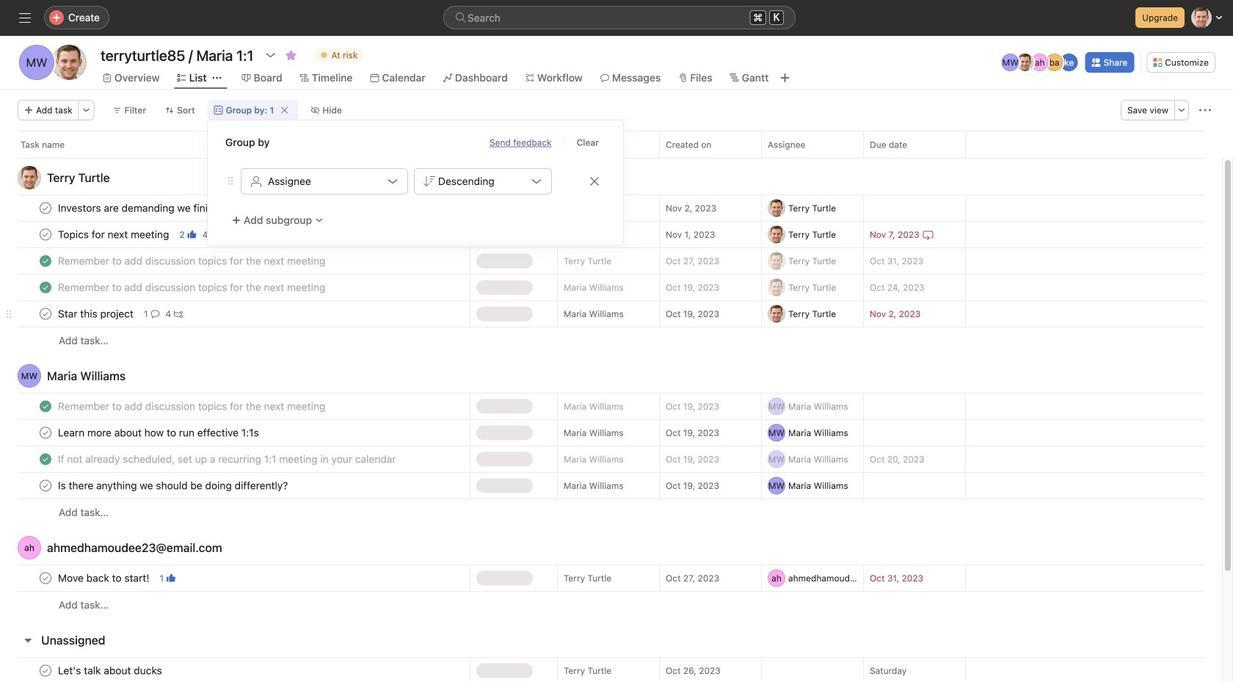 Task type: describe. For each thing, give the bounding box(es) containing it.
tab actions image
[[213, 73, 222, 82]]

completed image for completed checkbox
[[37, 398, 54, 415]]

mark complete image for is there anything we should be doing differently? cell
[[37, 477, 54, 495]]

task name text field for completed icon related to completed option related to mark complete option inside the "investors are demanding we finish the project soon!!" cell
[[55, 254, 330, 268]]

task name text field for mark complete icon associated with topics for next meeting cell
[[55, 227, 174, 242]]

completed image for completed option related to mark complete option inside the "investors are demanding we finish the project soon!!" cell
[[37, 252, 54, 270]]

mark complete image for topics for next meeting cell
[[37, 226, 54, 243]]

completed checkbox for completed checkbox
[[37, 451, 54, 468]]

remove image
[[589, 176, 601, 187]]

2 completed checkbox from the top
[[37, 279, 54, 296]]

collapse task list for this group image
[[22, 635, 34, 646]]

clear image
[[280, 106, 289, 115]]

star this project cell
[[0, 300, 470, 328]]

remove from starred image
[[285, 49, 297, 61]]

topics for next meeting cell
[[0, 221, 470, 248]]

2 likes. you liked this task image
[[188, 230, 197, 239]]

show options image
[[265, 49, 277, 61]]

Completed checkbox
[[37, 398, 54, 415]]

1 comment image
[[151, 310, 160, 318]]

mark complete checkbox for task name text field in star this project cell
[[37, 305, 54, 323]]

expand sidebar image
[[19, 12, 31, 24]]

header terry turtle tree grid
[[0, 195, 1223, 354]]

Search tasks, projects, and more text field
[[444, 6, 796, 29]]

completed checkbox for mark complete option inside the "investors are demanding we finish the project soon!!" cell
[[37, 252, 54, 270]]

2 remember to add discussion topics for the next meeting cell from the top
[[0, 274, 470, 301]]

add tab image
[[780, 72, 791, 84]]

mark complete checkbox for let's talk about ducks cell
[[37, 662, 54, 680]]

investors are demanding we finish the project soon!! cell
[[0, 195, 470, 222]]

mark complete image for "investors are demanding we finish the project soon!!" cell
[[37, 199, 54, 217]]



Task type: locate. For each thing, give the bounding box(es) containing it.
Task name text field
[[55, 399, 330, 414], [55, 452, 401, 467], [55, 479, 293, 493]]

task name text field for completed checkbox
[[55, 399, 330, 414]]

completed checkbox inside the if not already scheduled, set up a recurring 1:1 meeting in your calendar cell
[[37, 451, 54, 468]]

mark complete checkbox for "investors are demanding we finish the project soon!!" cell
[[37, 199, 54, 217]]

task name text field for mark complete option within the is there anything we should be doing differently? cell
[[55, 479, 293, 493]]

2 completed image from the top
[[37, 279, 54, 296]]

1 remember to add discussion topics for the next meeting cell from the top
[[0, 248, 470, 275]]

0 vertical spatial completed image
[[37, 252, 54, 270]]

mark complete checkbox inside learn more about how to run effective 1:1s cell
[[37, 424, 54, 442]]

2 mark complete image from the top
[[37, 662, 54, 680]]

0 vertical spatial completed checkbox
[[37, 252, 54, 270]]

7 task name text field from the top
[[55, 571, 154, 586]]

0 vertical spatial mark complete image
[[37, 199, 54, 217]]

more options image
[[1178, 106, 1187, 115]]

task name text field inside is there anything we should be doing differently? cell
[[55, 479, 293, 493]]

Mark complete checkbox
[[37, 199, 54, 217], [37, 477, 54, 495], [37, 570, 54, 587], [37, 662, 54, 680]]

mark complete image inside learn more about how to run effective 1:1s cell
[[37, 424, 54, 442]]

5 mark complete image from the top
[[37, 570, 54, 587]]

1 vertical spatial mark complete checkbox
[[37, 305, 54, 323]]

creator for topics for next meeting cell
[[557, 221, 660, 248]]

task name text field inside topics for next meeting cell
[[55, 227, 174, 242]]

mark complete checkbox for move back to start! cell
[[37, 570, 54, 587]]

1 like. you liked this task image
[[167, 574, 176, 583]]

6 task name text field from the top
[[55, 426, 264, 440]]

1 completed checkbox from the top
[[37, 252, 54, 270]]

4 mark complete checkbox from the top
[[37, 662, 54, 680]]

mark complete checkbox inside let's talk about ducks cell
[[37, 662, 54, 680]]

3 remember to add discussion topics for the next meeting cell from the top
[[0, 393, 470, 420]]

2 vertical spatial mark complete checkbox
[[37, 424, 54, 442]]

mark complete checkbox inside topics for next meeting cell
[[37, 226, 54, 243]]

1 vertical spatial completed image
[[37, 279, 54, 296]]

mark complete checkbox for task name text field inside the topics for next meeting cell
[[37, 226, 54, 243]]

Completed checkbox
[[37, 252, 54, 270], [37, 279, 54, 296], [37, 451, 54, 468]]

mark complete image inside "investors are demanding we finish the project soon!!" cell
[[37, 199, 54, 217]]

4 subtasks image
[[174, 310, 183, 318]]

4 task name text field from the top
[[55, 280, 330, 295]]

1 mark complete image from the top
[[37, 199, 54, 217]]

4 mark complete image from the top
[[37, 477, 54, 495]]

2 vertical spatial completed image
[[37, 398, 54, 415]]

Mark complete checkbox
[[37, 226, 54, 243], [37, 305, 54, 323], [37, 424, 54, 442]]

mark complete image for let's talk about ducks cell
[[37, 662, 54, 680]]

dialog
[[208, 120, 624, 245]]

1 mark complete checkbox from the top
[[37, 226, 54, 243]]

task name text field up learn more about how to run effective 1:1s cell
[[55, 399, 330, 414]]

1 mark complete checkbox from the top
[[37, 199, 54, 217]]

mark complete checkbox inside move back to start! cell
[[37, 570, 54, 587]]

1 vertical spatial task name text field
[[55, 452, 401, 467]]

3 completed checkbox from the top
[[37, 451, 54, 468]]

1 task name text field from the top
[[55, 399, 330, 414]]

2 mark complete checkbox from the top
[[37, 477, 54, 495]]

task name text field inside learn more about how to run effective 1:1s cell
[[55, 426, 264, 440]]

2 mark complete image from the top
[[37, 305, 54, 323]]

2 mark complete checkbox from the top
[[37, 305, 54, 323]]

mark complete image for star this project cell
[[37, 305, 54, 323]]

3 mark complete image from the top
[[37, 424, 54, 442]]

mark complete image inside is there anything we should be doing differently? cell
[[37, 477, 54, 495]]

task name text field for completed option inside the if not already scheduled, set up a recurring 1:1 meeting in your calendar cell
[[55, 452, 401, 467]]

task name text field for mark complete image in "investors are demanding we finish the project soon!!" cell
[[55, 201, 310, 216]]

mark complete checkbox inside is there anything we should be doing differently? cell
[[37, 477, 54, 495]]

0 vertical spatial task name text field
[[55, 399, 330, 414]]

remember to add discussion topics for the next meeting cell down 2 likes. you liked this task icon
[[0, 248, 470, 275]]

row
[[0, 131, 1234, 158], [18, 157, 1205, 159], [0, 195, 1223, 222], [0, 221, 1223, 248], [0, 248, 1223, 275], [0, 274, 1223, 301], [0, 300, 1223, 328], [0, 327, 1223, 354], [0, 393, 1223, 420], [0, 419, 1223, 447], [0, 446, 1223, 473], [0, 472, 1223, 499], [0, 499, 1223, 526], [0, 565, 1223, 592], [0, 591, 1223, 618], [0, 657, 1223, 682]]

completed image inside header maria williams tree grid
[[37, 398, 54, 415]]

mark complete checkbox for is there anything we should be doing differently? cell
[[37, 477, 54, 495]]

task name text field for mark complete icon inside the learn more about how to run effective 1:1s cell
[[55, 426, 264, 440]]

1 horizontal spatial more actions image
[[1200, 104, 1212, 116]]

remember to add discussion topics for the next meeting cell
[[0, 248, 470, 275], [0, 274, 470, 301], [0, 393, 470, 420]]

1 task name text field from the top
[[55, 201, 310, 216]]

3 task name text field from the top
[[55, 254, 330, 268]]

header maria williams tree grid
[[0, 393, 1223, 526]]

None text field
[[97, 42, 257, 68]]

mark complete image
[[37, 226, 54, 243], [37, 305, 54, 323], [37, 424, 54, 442], [37, 477, 54, 495], [37, 570, 54, 587]]

5 task name text field from the top
[[55, 307, 138, 321]]

1 vertical spatial mark complete image
[[37, 662, 54, 680]]

1 completed image from the top
[[37, 252, 54, 270]]

0 vertical spatial mark complete checkbox
[[37, 226, 54, 243]]

mark complete image inside let's talk about ducks cell
[[37, 662, 54, 680]]

task name text field down learn more about how to run effective 1:1s cell
[[55, 452, 401, 467]]

mark complete checkbox inside "investors are demanding we finish the project soon!!" cell
[[37, 199, 54, 217]]

mark complete checkbox inside star this project cell
[[37, 305, 54, 323]]

if not already scheduled, set up a recurring 1:1 meeting in your calendar cell
[[0, 446, 470, 473]]

task name text field inside move back to start! cell
[[55, 571, 154, 586]]

2 task name text field from the top
[[55, 452, 401, 467]]

mark complete image for learn more about how to run effective 1:1s cell
[[37, 424, 54, 442]]

3 completed image from the top
[[37, 398, 54, 415]]

task name text field inside the if not already scheduled, set up a recurring 1:1 meeting in your calendar cell
[[55, 452, 401, 467]]

move back to start! cell
[[0, 565, 470, 592]]

learn more about how to run effective 1:1s cell
[[0, 419, 470, 447]]

2 task name text field from the top
[[55, 227, 174, 242]]

completed image for second completed option from the top of the page
[[37, 279, 54, 296]]

Task name text field
[[55, 201, 310, 216], [55, 227, 174, 242], [55, 254, 330, 268], [55, 280, 330, 295], [55, 307, 138, 321], [55, 426, 264, 440], [55, 571, 154, 586], [55, 664, 167, 678]]

3 task name text field from the top
[[55, 479, 293, 493]]

more actions image
[[1200, 104, 1212, 116], [82, 106, 91, 115]]

task name text field for star this project cell's mark complete icon
[[55, 307, 138, 321]]

mark complete image for move back to start! cell
[[37, 570, 54, 587]]

task name text field for completed icon related to second completed option from the top of the page
[[55, 280, 330, 295]]

1 vertical spatial completed checkbox
[[37, 279, 54, 296]]

task name text field inside star this project cell
[[55, 307, 138, 321]]

is there anything we should be doing differently? cell
[[0, 472, 470, 499]]

8 task name text field from the top
[[55, 664, 167, 678]]

mark complete image
[[37, 199, 54, 217], [37, 662, 54, 680]]

2 vertical spatial completed checkbox
[[37, 451, 54, 468]]

header ahmedhamoudee23@email.com tree grid
[[0, 565, 1223, 618]]

topic type field for topics for next meeting cell
[[470, 221, 558, 248]]

task name text field inside "investors are demanding we finish the project soon!!" cell
[[55, 201, 310, 216]]

completed image
[[37, 451, 54, 468]]

completed image
[[37, 252, 54, 270], [37, 279, 54, 296], [37, 398, 54, 415]]

3 mark complete checkbox from the top
[[37, 424, 54, 442]]

task name text field inside let's talk about ducks cell
[[55, 664, 167, 678]]

2 vertical spatial task name text field
[[55, 479, 293, 493]]

remember to add discussion topics for the next meeting cell down topics for next meeting cell
[[0, 274, 470, 301]]

task name text field down the if not already scheduled, set up a recurring 1:1 meeting in your calendar cell
[[55, 479, 293, 493]]

1 mark complete image from the top
[[37, 226, 54, 243]]

task name text field for mark complete icon corresponding to move back to start! cell
[[55, 571, 154, 586]]

task name text field for mark complete image within let's talk about ducks cell
[[55, 664, 167, 678]]

mark complete checkbox for task name text field inside learn more about how to run effective 1:1s cell
[[37, 424, 54, 442]]

None field
[[444, 6, 796, 29]]

let's talk about ducks cell
[[0, 657, 470, 682]]

0 horizontal spatial more actions image
[[82, 106, 91, 115]]

3 mark complete checkbox from the top
[[37, 570, 54, 587]]

topic type field for investors are demanding we finish the project soon!! cell
[[470, 195, 558, 222]]

remember to add discussion topics for the next meeting cell up the if not already scheduled, set up a recurring 1:1 meeting in your calendar cell
[[0, 393, 470, 420]]



Task type: vqa. For each thing, say whether or not it's contained in the screenshot.
Mark complete checkbox related to Star this project 'cell'
yes



